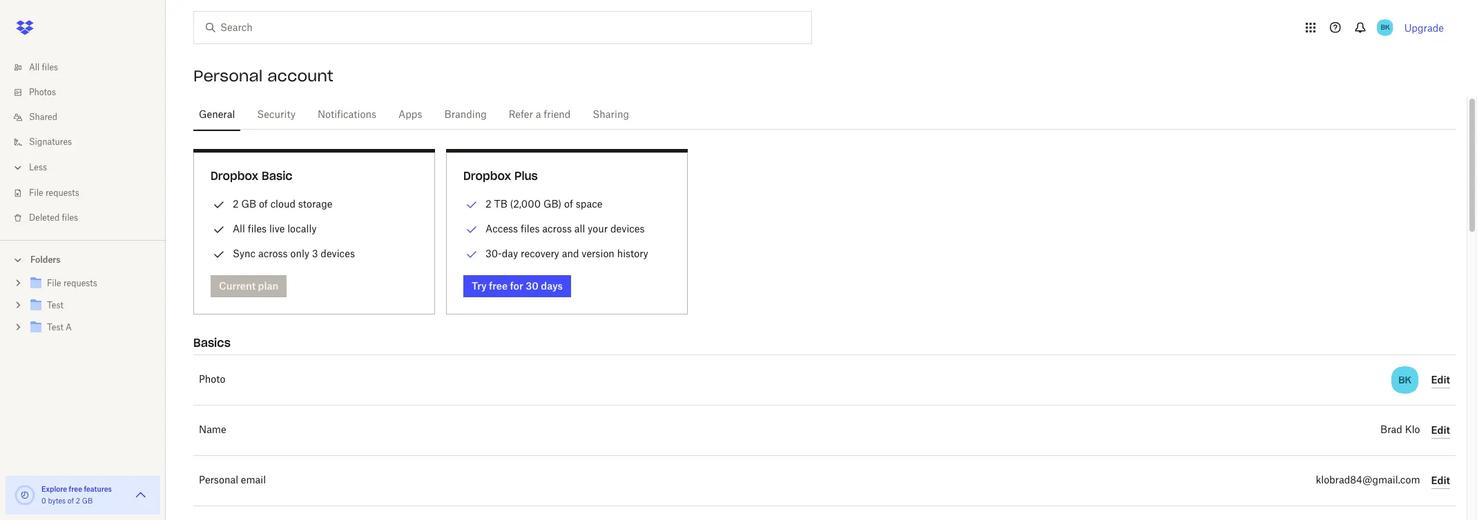 Task type: locate. For each thing, give the bounding box(es) containing it.
Search text field
[[220, 20, 783, 35]]

devices
[[611, 223, 645, 235], [321, 248, 355, 260]]

gb
[[241, 198, 256, 210], [82, 499, 93, 506]]

2 vertical spatial edit
[[1432, 475, 1451, 487]]

of right gb)
[[564, 198, 573, 210]]

a
[[66, 324, 72, 332]]

0 horizontal spatial bk
[[1381, 23, 1390, 32]]

1 vertical spatial across
[[258, 248, 288, 260]]

bk left upgrade link
[[1381, 23, 1390, 32]]

bk
[[1381, 23, 1390, 32], [1399, 374, 1412, 387]]

personal email
[[199, 477, 266, 486]]

across left all
[[543, 223, 572, 235]]

2 down dropbox basic
[[233, 198, 239, 210]]

1 vertical spatial edit button
[[1432, 423, 1451, 439]]

1 vertical spatial edit
[[1432, 425, 1451, 436]]

all files link
[[11, 55, 166, 80]]

1 horizontal spatial free
[[489, 280, 508, 292]]

0 vertical spatial gb
[[241, 198, 256, 210]]

0 vertical spatial devices
[[611, 223, 645, 235]]

dropbox left basic
[[211, 169, 259, 183]]

upgrade link
[[1405, 22, 1445, 34]]

edit button
[[1432, 372, 1451, 389], [1432, 423, 1451, 439], [1432, 473, 1451, 490]]

1 vertical spatial devices
[[321, 248, 355, 260]]

devices right '3'
[[321, 248, 355, 260]]

0 horizontal spatial gb
[[82, 499, 93, 506]]

file requests link
[[11, 181, 166, 206], [28, 275, 155, 294]]

2 dropbox from the left
[[464, 169, 511, 183]]

refer a friend tab
[[503, 99, 576, 132]]

0 vertical spatial bk
[[1381, 23, 1390, 32]]

files left live
[[248, 223, 267, 235]]

signatures
[[29, 138, 72, 146]]

only
[[290, 248, 310, 260]]

gb down features
[[82, 499, 93, 506]]

free inside explore free features 0 bytes of 2 gb
[[69, 486, 82, 494]]

2 for dropbox plus
[[486, 198, 492, 210]]

explore
[[41, 486, 67, 494]]

list
[[0, 47, 166, 240]]

dropbox up the tb
[[464, 169, 511, 183]]

file down folders
[[47, 280, 61, 288]]

file down less on the left
[[29, 189, 43, 198]]

requests down folders button
[[63, 280, 97, 288]]

dropbox for dropbox plus
[[464, 169, 511, 183]]

3 edit from the top
[[1432, 475, 1451, 487]]

test
[[47, 302, 63, 310], [47, 324, 63, 332]]

group
[[0, 270, 166, 350]]

0 horizontal spatial all
[[29, 64, 40, 72]]

file requests
[[29, 189, 79, 198], [47, 280, 97, 288]]

2 right bytes
[[76, 499, 80, 506]]

1 horizontal spatial bk
[[1399, 374, 1412, 387]]

across down all files live locally
[[258, 248, 288, 260]]

deleted
[[29, 214, 60, 222]]

files for all files
[[42, 64, 58, 72]]

day
[[502, 248, 518, 260]]

cloud
[[271, 198, 296, 210]]

2 edit from the top
[[1432, 425, 1451, 436]]

branding
[[445, 111, 487, 120]]

edit button for brad klo
[[1432, 423, 1451, 439]]

recommended image
[[464, 197, 480, 213], [464, 222, 480, 238]]

requests inside list
[[46, 189, 79, 198]]

bk inside bk popup button
[[1381, 23, 1390, 32]]

less image
[[11, 161, 25, 175]]

files right deleted
[[62, 214, 78, 222]]

requests up deleted files
[[46, 189, 79, 198]]

file requests inside list
[[29, 189, 79, 198]]

of right bytes
[[68, 499, 74, 506]]

shared
[[29, 113, 57, 122]]

gb down dropbox basic
[[241, 198, 256, 210]]

edit for klobrad84@gmail.com
[[1432, 475, 1451, 487]]

1 vertical spatial all
[[233, 223, 245, 235]]

bytes
[[48, 499, 66, 506]]

less
[[29, 164, 47, 172]]

days
[[541, 280, 563, 292]]

1 test from the top
[[47, 302, 63, 310]]

0 vertical spatial free
[[489, 280, 508, 292]]

test a
[[47, 324, 72, 332]]

(2,000
[[510, 198, 541, 210]]

bk up "brad klo"
[[1399, 374, 1412, 387]]

all up photos
[[29, 64, 40, 72]]

2 test from the top
[[47, 324, 63, 332]]

of left cloud
[[259, 198, 268, 210]]

photo
[[199, 376, 225, 386]]

2 horizontal spatial 2
[[486, 198, 492, 210]]

gb inside explore free features 0 bytes of 2 gb
[[82, 499, 93, 506]]

0 vertical spatial edit
[[1432, 374, 1451, 386]]

0 vertical spatial personal
[[193, 66, 263, 86]]

storage
[[298, 198, 333, 210]]

file requests up deleted files
[[29, 189, 79, 198]]

friend
[[544, 111, 571, 120]]

0 vertical spatial edit button
[[1432, 372, 1451, 389]]

0 vertical spatial recommended image
[[464, 197, 480, 213]]

1 vertical spatial test
[[47, 324, 63, 332]]

1 horizontal spatial 2
[[233, 198, 239, 210]]

3 edit button from the top
[[1432, 473, 1451, 490]]

file inside list
[[29, 189, 43, 198]]

free inside try free for 30 days button
[[489, 280, 508, 292]]

file
[[29, 189, 43, 198], [47, 280, 61, 288]]

dropbox for dropbox basic
[[211, 169, 259, 183]]

0 horizontal spatial devices
[[321, 248, 355, 260]]

0 horizontal spatial file
[[29, 189, 43, 198]]

requests
[[46, 189, 79, 198], [63, 280, 97, 288]]

recommended image up recommended icon
[[464, 222, 480, 238]]

2 for dropbox basic
[[233, 198, 239, 210]]

0 horizontal spatial free
[[69, 486, 82, 494]]

1 horizontal spatial dropbox
[[464, 169, 511, 183]]

free
[[489, 280, 508, 292], [69, 486, 82, 494]]

2 edit button from the top
[[1432, 423, 1451, 439]]

1 vertical spatial bk
[[1399, 374, 1412, 387]]

0 horizontal spatial dropbox
[[211, 169, 259, 183]]

files down (2,000
[[521, 223, 540, 235]]

1 horizontal spatial file
[[47, 280, 61, 288]]

1 recommended image from the top
[[464, 197, 480, 213]]

2
[[233, 198, 239, 210], [486, 198, 492, 210], [76, 499, 80, 506]]

recommended image left the tb
[[464, 197, 480, 213]]

0 vertical spatial requests
[[46, 189, 79, 198]]

0 vertical spatial test
[[47, 302, 63, 310]]

0 vertical spatial file
[[29, 189, 43, 198]]

access files across all your devices
[[486, 223, 645, 235]]

0 horizontal spatial of
[[68, 499, 74, 506]]

general tab
[[193, 99, 241, 132]]

devices up history
[[611, 223, 645, 235]]

test left a
[[47, 324, 63, 332]]

all
[[29, 64, 40, 72], [233, 223, 245, 235]]

dropbox
[[211, 169, 259, 183], [464, 169, 511, 183]]

file requests link up deleted files
[[11, 181, 166, 206]]

1 vertical spatial recommended image
[[464, 222, 480, 238]]

2 recommended image from the top
[[464, 222, 480, 238]]

free left for
[[489, 280, 508, 292]]

recovery
[[521, 248, 560, 260]]

general
[[199, 111, 235, 120]]

your
[[588, 223, 608, 235]]

tb
[[494, 198, 508, 210]]

1 horizontal spatial across
[[543, 223, 572, 235]]

1 vertical spatial personal
[[199, 477, 238, 486]]

test up test a
[[47, 302, 63, 310]]

personal left email
[[199, 477, 238, 486]]

2 horizontal spatial of
[[564, 198, 573, 210]]

1 dropbox from the left
[[211, 169, 259, 183]]

across
[[543, 223, 572, 235], [258, 248, 288, 260]]

basics
[[193, 336, 231, 350]]

locally
[[288, 223, 317, 235]]

file requests down folders button
[[47, 280, 97, 288]]

free right explore
[[69, 486, 82, 494]]

1 vertical spatial requests
[[63, 280, 97, 288]]

plus
[[515, 169, 538, 183]]

0 vertical spatial all
[[29, 64, 40, 72]]

all up sync
[[233, 223, 245, 235]]

1 edit button from the top
[[1432, 372, 1451, 389]]

1 horizontal spatial all
[[233, 223, 245, 235]]

test for test
[[47, 302, 63, 310]]

0
[[41, 499, 46, 506]]

1 vertical spatial gb
[[82, 499, 93, 506]]

file requests link up test link
[[28, 275, 155, 294]]

personal
[[193, 66, 263, 86], [199, 477, 238, 486]]

personal for personal account
[[193, 66, 263, 86]]

files up photos
[[42, 64, 58, 72]]

all
[[575, 223, 585, 235]]

30-
[[486, 248, 502, 260]]

1 vertical spatial free
[[69, 486, 82, 494]]

tab list
[[193, 97, 1456, 132]]

security
[[257, 111, 296, 120]]

for
[[510, 280, 524, 292]]

0 vertical spatial file requests
[[29, 189, 79, 198]]

files for deleted files
[[62, 214, 78, 222]]

gb)
[[544, 198, 562, 210]]

2 left the tb
[[486, 198, 492, 210]]

all inside list
[[29, 64, 40, 72]]

of
[[259, 198, 268, 210], [564, 198, 573, 210], [68, 499, 74, 506]]

personal up general tab
[[193, 66, 263, 86]]

0 horizontal spatial 2
[[76, 499, 80, 506]]

edit
[[1432, 374, 1451, 386], [1432, 425, 1451, 436], [1432, 475, 1451, 487]]

2 vertical spatial edit button
[[1432, 473, 1451, 490]]

access
[[486, 223, 518, 235]]

files
[[42, 64, 58, 72], [62, 214, 78, 222], [248, 223, 267, 235], [521, 223, 540, 235]]



Task type: vqa. For each thing, say whether or not it's contained in the screenshot.
Deleted
yes



Task type: describe. For each thing, give the bounding box(es) containing it.
0 vertical spatial across
[[543, 223, 572, 235]]

edit for brad klo
[[1432, 425, 1451, 436]]

apps
[[399, 111, 422, 120]]

apps tab
[[393, 99, 428, 132]]

photos
[[29, 88, 56, 97]]

shared link
[[11, 105, 166, 130]]

bk button
[[1375, 17, 1397, 39]]

name
[[199, 426, 226, 436]]

brad klo
[[1381, 426, 1421, 436]]

try free for 30 days
[[472, 280, 563, 292]]

refer a friend
[[509, 111, 571, 120]]

test a link
[[28, 319, 155, 338]]

test for test a
[[47, 324, 63, 332]]

recommended image for access
[[464, 222, 480, 238]]

email
[[241, 477, 266, 486]]

brad
[[1381, 426, 1403, 436]]

edit button for klobrad84@gmail.com
[[1432, 473, 1451, 490]]

recommended image
[[464, 247, 480, 263]]

all for all files live locally
[[233, 223, 245, 235]]

dropbox image
[[11, 14, 39, 41]]

1 vertical spatial file requests link
[[28, 275, 155, 294]]

2 tb (2,000 gb) of space
[[486, 198, 603, 210]]

live
[[269, 223, 285, 235]]

deleted files link
[[11, 206, 166, 231]]

and
[[562, 248, 579, 260]]

1 edit from the top
[[1432, 374, 1451, 386]]

free for explore
[[69, 486, 82, 494]]

account
[[268, 66, 334, 86]]

all files
[[29, 64, 58, 72]]

basic
[[262, 169, 293, 183]]

security tab
[[252, 99, 301, 132]]

dropbox basic
[[211, 169, 293, 183]]

dropbox plus
[[464, 169, 538, 183]]

1 vertical spatial file requests
[[47, 280, 97, 288]]

upgrade
[[1405, 22, 1445, 34]]

sync
[[233, 248, 256, 260]]

all for all files
[[29, 64, 40, 72]]

0 vertical spatial file requests link
[[11, 181, 166, 206]]

files for all files live locally
[[248, 223, 267, 235]]

sharing
[[593, 111, 629, 120]]

features
[[84, 486, 112, 494]]

of inside explore free features 0 bytes of 2 gb
[[68, 499, 74, 506]]

klobrad84@gmail.com
[[1316, 477, 1421, 486]]

sharing tab
[[587, 99, 635, 132]]

space
[[576, 198, 603, 210]]

recommended image for 2
[[464, 197, 480, 213]]

signatures link
[[11, 130, 166, 155]]

try free for 30 days button
[[464, 276, 571, 298]]

notifications
[[318, 111, 377, 120]]

try
[[472, 280, 487, 292]]

0 horizontal spatial across
[[258, 248, 288, 260]]

1 horizontal spatial devices
[[611, 223, 645, 235]]

2 inside explore free features 0 bytes of 2 gb
[[76, 499, 80, 506]]

all files live locally
[[233, 223, 317, 235]]

folders
[[30, 255, 60, 265]]

1 horizontal spatial gb
[[241, 198, 256, 210]]

tab list containing general
[[193, 97, 1456, 132]]

notifications tab
[[312, 99, 382, 132]]

klo
[[1406, 426, 1421, 436]]

3
[[312, 248, 318, 260]]

version
[[582, 248, 615, 260]]

branding tab
[[439, 99, 492, 132]]

photos link
[[11, 80, 166, 105]]

history
[[617, 248, 649, 260]]

test link
[[28, 297, 155, 316]]

group containing file requests
[[0, 270, 166, 350]]

30-day recovery and version history
[[486, 248, 649, 260]]

free for try
[[489, 280, 508, 292]]

sync across only 3 devices
[[233, 248, 355, 260]]

quota usage element
[[14, 485, 36, 507]]

explore free features 0 bytes of 2 gb
[[41, 486, 112, 506]]

personal account
[[193, 66, 334, 86]]

1 horizontal spatial of
[[259, 198, 268, 210]]

30
[[526, 280, 539, 292]]

list containing all files
[[0, 47, 166, 240]]

deleted files
[[29, 214, 78, 222]]

1 vertical spatial file
[[47, 280, 61, 288]]

folders button
[[0, 249, 166, 270]]

refer
[[509, 111, 533, 120]]

files for access files across all your devices
[[521, 223, 540, 235]]

2 gb of cloud storage
[[233, 198, 333, 210]]

personal for personal email
[[199, 477, 238, 486]]

a
[[536, 111, 541, 120]]



